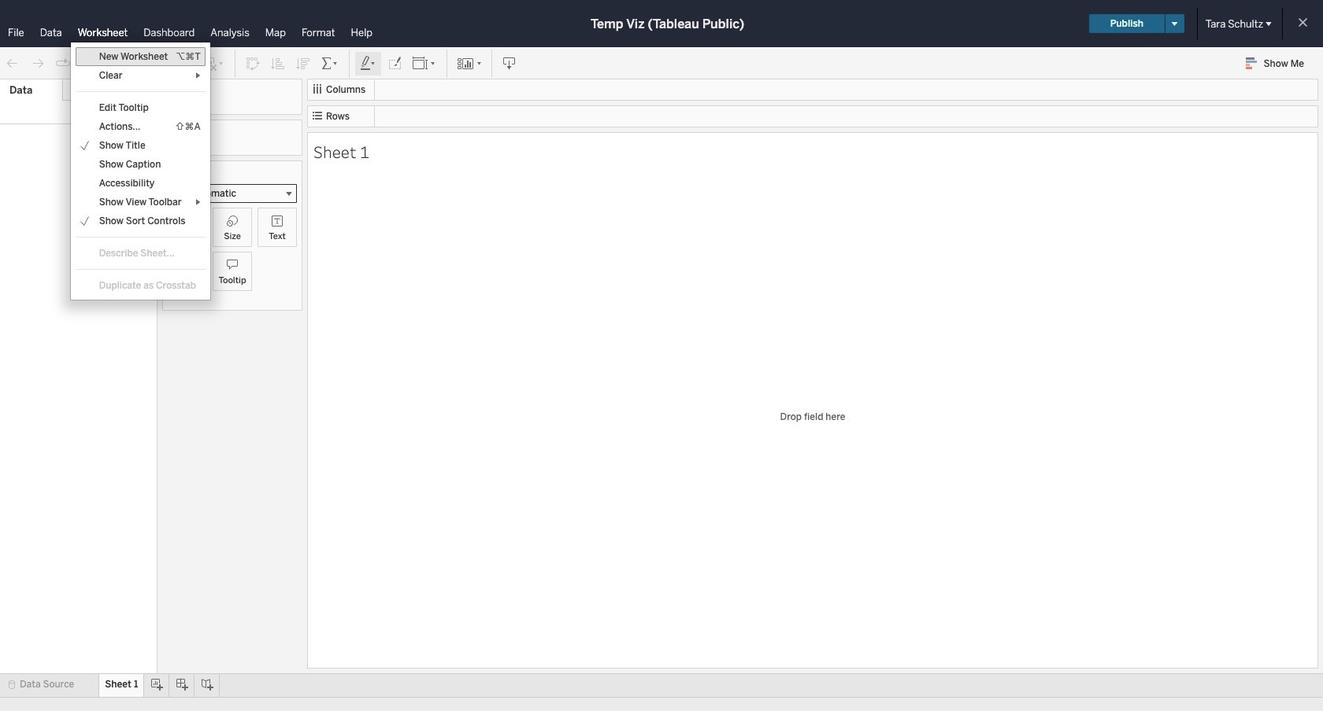 Task type: vqa. For each thing, say whether or not it's contained in the screenshot.
the 70
no



Task type: locate. For each thing, give the bounding box(es) containing it.
menu item
[[75, 66, 205, 85], [75, 193, 205, 212], [75, 244, 205, 263], [75, 276, 205, 295]]

4 menu item from the top
[[75, 276, 205, 295]]

replay animation image
[[55, 56, 71, 71]]

1 menu item from the top
[[75, 66, 205, 85]]

format workbook image
[[387, 56, 402, 71]]

undo image
[[5, 56, 20, 71]]

3 menu item from the top
[[75, 244, 205, 263]]

sort descending image
[[295, 56, 311, 71]]

download image
[[502, 56, 517, 71]]

totals image
[[321, 56, 339, 71]]

sort ascending image
[[270, 56, 286, 71]]

fit image
[[412, 56, 437, 71]]

collapse image
[[144, 86, 154, 95]]

replay animation image
[[77, 58, 87, 67]]



Task type: describe. For each thing, give the bounding box(es) containing it.
swap rows and columns image
[[245, 56, 261, 71]]

redo image
[[30, 56, 46, 71]]

clear sheet image
[[200, 56, 225, 71]]

2 menu item from the top
[[75, 193, 205, 212]]

duplicate image
[[175, 56, 191, 71]]

new data source image
[[108, 56, 124, 71]]

show/hide cards image
[[457, 56, 482, 71]]

highlight image
[[359, 56, 377, 71]]

new worksheet image
[[143, 56, 165, 71]]



